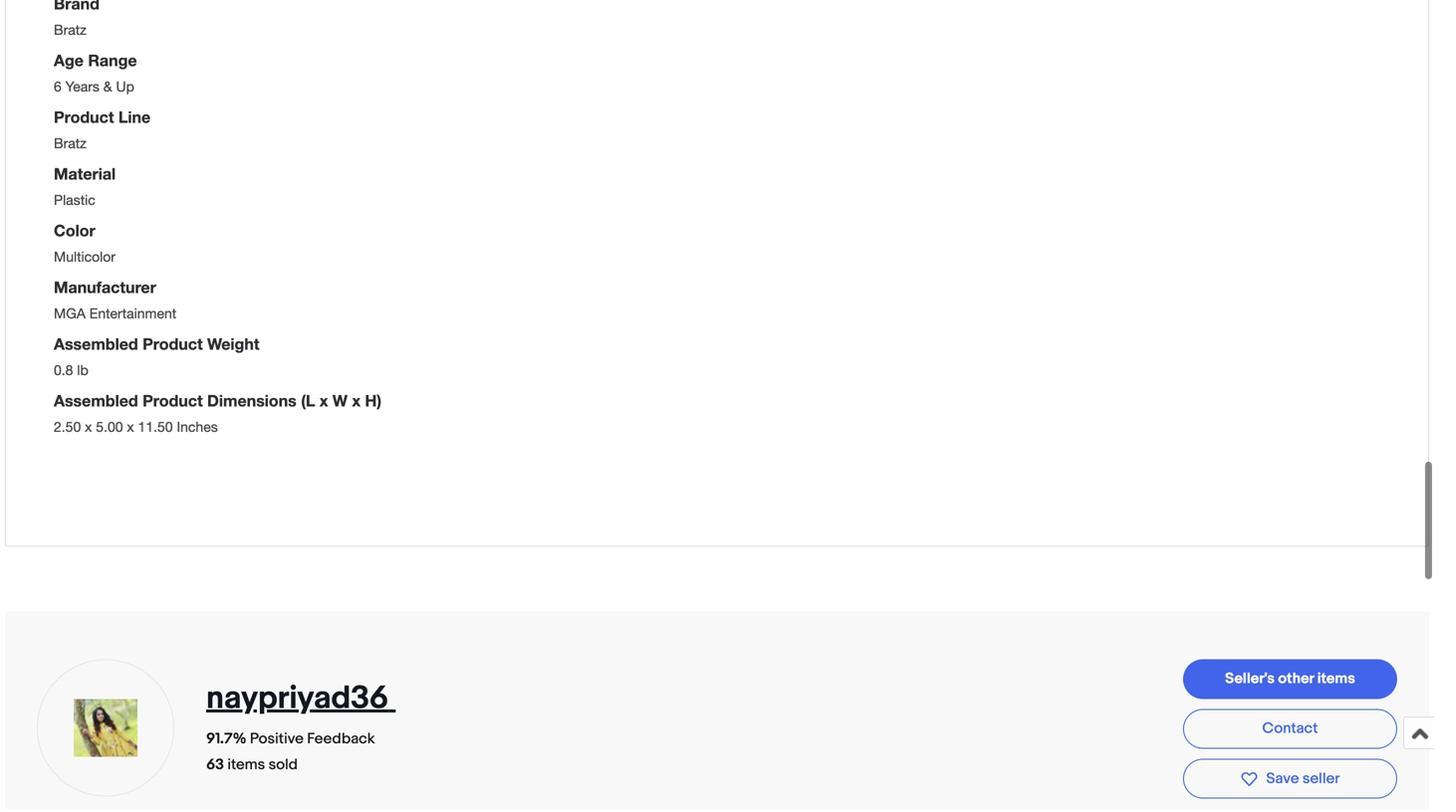Task type: vqa. For each thing, say whether or not it's contained in the screenshot.
BACK
no



Task type: locate. For each thing, give the bounding box(es) containing it.
91.7%
[[206, 730, 247, 748]]

naypriyad36 link
[[206, 680, 396, 719]]

items right the 'other'
[[1317, 670, 1355, 688]]

feedback
[[307, 730, 375, 748]]

naypriyad36 image
[[74, 699, 137, 757]]

0 vertical spatial items
[[1317, 670, 1355, 688]]

contact
[[1262, 720, 1318, 738]]

items
[[1317, 670, 1355, 688], [227, 756, 265, 774]]

1 vertical spatial items
[[227, 756, 265, 774]]

contact link
[[1183, 709, 1397, 749]]

seller
[[1302, 770, 1340, 788]]

naypriyad36
[[206, 680, 389, 719]]

0 horizontal spatial items
[[227, 756, 265, 774]]

other
[[1278, 670, 1314, 688]]

items right the 63
[[227, 756, 265, 774]]

sold
[[268, 756, 298, 774]]

seller's other items
[[1225, 670, 1355, 688]]

seller's
[[1225, 670, 1275, 688]]

63
[[206, 756, 224, 774]]



Task type: describe. For each thing, give the bounding box(es) containing it.
items inside 91.7% positive feedback 63 items sold
[[227, 756, 265, 774]]

seller's other items link
[[1183, 660, 1397, 699]]

save seller
[[1266, 770, 1340, 788]]

save
[[1266, 770, 1299, 788]]

91.7% positive feedback 63 items sold
[[206, 730, 375, 774]]

positive
[[250, 730, 304, 748]]

1 horizontal spatial items
[[1317, 670, 1355, 688]]

save seller button
[[1183, 759, 1397, 799]]



